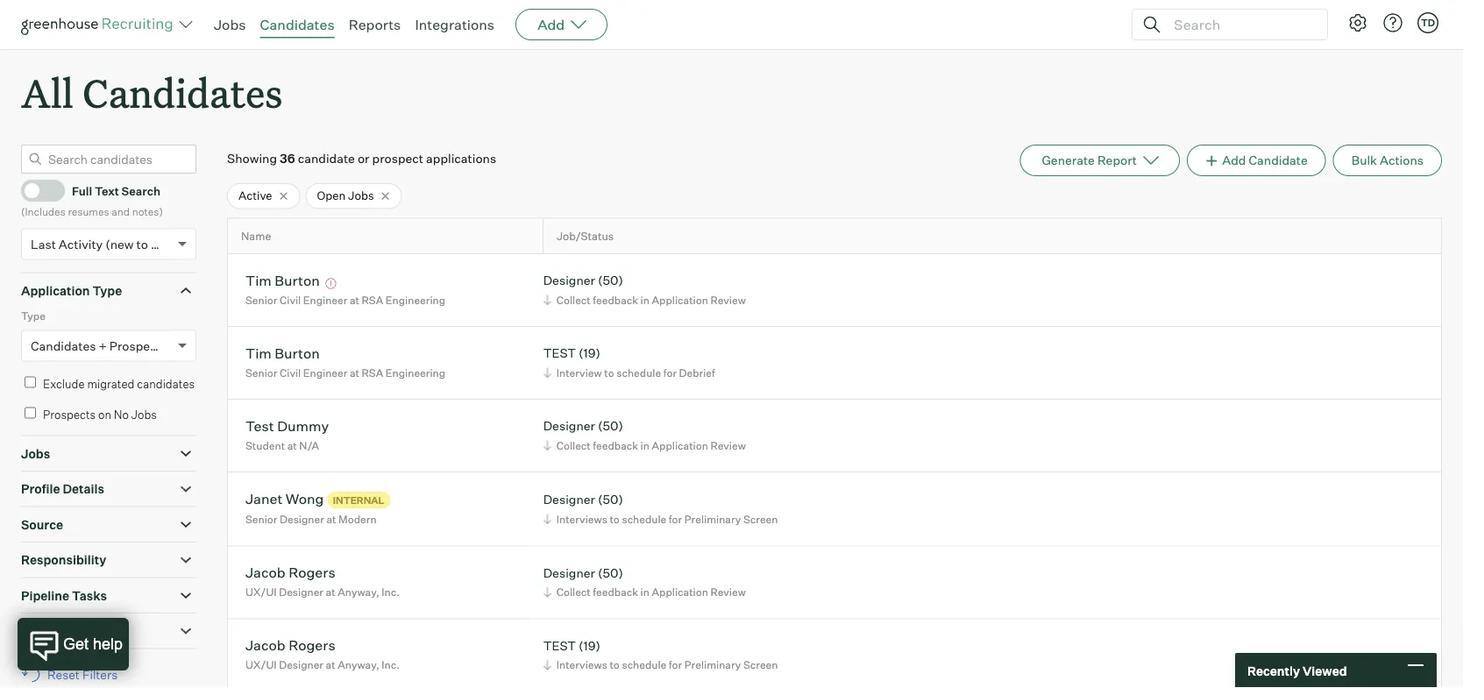 Task type: describe. For each thing, give the bounding box(es) containing it.
anyway, for designer (50)
[[338, 586, 379, 599]]

to for test (19) interviews to schedule for preliminary screen
[[610, 659, 620, 672]]

candidates + prospects
[[31, 338, 168, 354]]

jacob rogers link for test (19)
[[246, 637, 336, 657]]

Prospects on No Jobs checkbox
[[25, 407, 36, 419]]

activity
[[59, 236, 103, 252]]

add candidate
[[1223, 153, 1308, 168]]

designer (50) interviews to schedule for preliminary screen
[[543, 492, 778, 526]]

senior civil engineer at rsa engineering
[[246, 293, 446, 307]]

test dummy link
[[246, 417, 329, 437]]

1 review from the top
[[711, 293, 746, 307]]

tasks
[[72, 588, 107, 603]]

tim burton senior civil engineer at rsa engineering
[[246, 344, 446, 379]]

1 vertical spatial candidates
[[83, 67, 283, 118]]

jacob rogers ux/ui designer at anyway, inc. for designer (50)
[[246, 564, 400, 599]]

student
[[246, 439, 285, 452]]

janet
[[246, 490, 283, 507]]

+
[[99, 338, 107, 354]]

preliminary for (50)
[[685, 512, 741, 526]]

schedule for designer (50)
[[622, 512, 667, 526]]

job/status
[[557, 229, 614, 243]]

tim burton has been in application review for more than 5 days image
[[323, 279, 339, 289]]

application down last
[[21, 283, 90, 298]]

source
[[21, 517, 63, 532]]

bulk actions link
[[1334, 145, 1443, 176]]

interview
[[557, 366, 602, 379]]

test
[[246, 417, 274, 435]]

responsibility
[[21, 553, 106, 568]]

generate report button
[[1020, 145, 1180, 176]]

at inside tim burton senior civil engineer at rsa engineering
[[350, 366, 360, 379]]

Exclude migrated candidates checkbox
[[25, 377, 36, 388]]

Search candidates field
[[21, 145, 196, 174]]

senior for tim
[[246, 293, 278, 307]]

candidates for candidates
[[260, 16, 335, 33]]

jacob for designer (50)
[[246, 564, 286, 582]]

jobs right no
[[131, 407, 157, 422]]

collect feedback in application review link for dummy
[[541, 437, 750, 454]]

resumes
[[68, 205, 109, 218]]

interviews for test
[[557, 659, 608, 672]]

in for dummy
[[641, 439, 650, 452]]

jobs up profile
[[21, 446, 50, 461]]

reset filters button
[[21, 658, 126, 688]]

filters
[[82, 667, 118, 682]]

and
[[112, 205, 130, 218]]

modern
[[339, 513, 377, 526]]

engineering inside tim burton senior civil engineer at rsa engineering
[[386, 366, 446, 379]]

1 civil from the top
[[280, 293, 301, 307]]

migrated
[[87, 377, 135, 391]]

greenhouse recruiting image
[[21, 14, 179, 35]]

name
[[241, 229, 271, 243]]

(50) for senior civil engineer at rsa engineering
[[598, 273, 623, 288]]

or
[[358, 151, 370, 166]]

for for test (19)
[[664, 366, 677, 379]]

text
[[95, 184, 119, 198]]

to for test (19) interview to schedule for debrief
[[604, 366, 614, 379]]

1 designer (50) collect feedback in application review from the top
[[543, 273, 746, 307]]

search
[[122, 184, 160, 198]]

review for jacob rogers
[[711, 586, 746, 599]]

senior inside tim burton senior civil engineer at rsa engineering
[[246, 366, 278, 379]]

on
[[98, 407, 111, 422]]

designer (50) collect feedback in application review for rogers
[[543, 565, 746, 599]]

configure image
[[1348, 12, 1369, 33]]

last activity (new to old)
[[31, 236, 174, 252]]

test (19) interview to schedule for debrief
[[543, 346, 715, 379]]

Search text field
[[1170, 12, 1312, 37]]

test (19) interviews to schedule for preliminary screen
[[543, 638, 778, 672]]

applications
[[426, 151, 496, 166]]

interviews for designer
[[557, 512, 608, 526]]

jacob rogers link for designer (50)
[[246, 564, 336, 584]]

candidate
[[298, 151, 355, 166]]

showing 36 candidate or prospect applications
[[227, 151, 496, 166]]

td
[[1421, 17, 1436, 28]]

all
[[21, 67, 73, 118]]

open jobs
[[317, 189, 374, 203]]

generate
[[1042, 153, 1095, 168]]

test dummy student at n/a
[[246, 417, 329, 452]]

janet wong link
[[246, 490, 324, 510]]

showing
[[227, 151, 277, 166]]

(new
[[105, 236, 134, 252]]

2 tim burton link from the top
[[246, 344, 320, 365]]

candidate
[[1249, 153, 1308, 168]]

report
[[1098, 153, 1137, 168]]

notes)
[[132, 205, 163, 218]]

candidates
[[137, 377, 195, 391]]

candidate reports are now available! apply filters and select "view in app" element
[[1020, 145, 1180, 176]]

collect for jacob rogers
[[557, 586, 591, 599]]

interviews to schedule for preliminary screen link for designer (50)
[[541, 511, 783, 527]]

type element
[[21, 308, 196, 374]]

last activity (new to old) option
[[31, 236, 174, 252]]

36
[[280, 151, 295, 166]]

candidates link
[[260, 16, 335, 33]]

add for add candidate
[[1223, 153, 1246, 168]]

generate report
[[1042, 153, 1137, 168]]

details
[[63, 482, 104, 497]]

for inside test (19) interviews to schedule for preliminary screen
[[669, 659, 682, 672]]

collect for test dummy
[[557, 439, 591, 452]]

checkmark image
[[29, 184, 42, 196]]

prospects on no jobs
[[43, 407, 157, 422]]

preliminary for (19)
[[685, 659, 741, 672]]

interview to schedule for debrief link
[[541, 365, 720, 381]]

screen for (50)
[[744, 512, 778, 526]]

old)
[[151, 236, 174, 252]]

schedule inside test (19) interviews to schedule for preliminary screen
[[622, 659, 667, 672]]

education
[[21, 624, 82, 639]]

last
[[31, 236, 56, 252]]

jobs left candidates link on the left of page
[[214, 16, 246, 33]]

recently
[[1248, 663, 1300, 679]]



Task type: locate. For each thing, give the bounding box(es) containing it.
prospects right + on the left of page
[[109, 338, 168, 354]]

2 (50) from the top
[[598, 418, 623, 434]]

1 inc. from the top
[[382, 586, 400, 599]]

rsa inside tim burton senior civil engineer at rsa engineering
[[362, 366, 383, 379]]

jacob rogers ux/ui designer at anyway, inc.
[[246, 564, 400, 599], [246, 637, 400, 672]]

bulk actions
[[1352, 153, 1424, 168]]

1 rogers from the top
[[289, 564, 336, 582]]

(19) for test (19) interview to schedule for debrief
[[579, 346, 601, 361]]

(50) for student at n/a
[[598, 418, 623, 434]]

2 screen from the top
[[744, 659, 778, 672]]

jobs link
[[214, 16, 246, 33]]

3 senior from the top
[[246, 513, 278, 526]]

1 vertical spatial interviews to schedule for preliminary screen link
[[541, 657, 783, 674]]

1 feedback from the top
[[593, 293, 638, 307]]

0 vertical spatial collect feedback in application review link
[[541, 292, 750, 308]]

1 vertical spatial civil
[[280, 366, 301, 379]]

1 interviews to schedule for preliminary screen link from the top
[[541, 511, 783, 527]]

1 senior from the top
[[246, 293, 278, 307]]

1 interviews from the top
[[557, 512, 608, 526]]

0 vertical spatial prospects
[[109, 338, 168, 354]]

1 preliminary from the top
[[685, 512, 741, 526]]

inc.
[[382, 586, 400, 599], [382, 659, 400, 672]]

0 vertical spatial in
[[641, 293, 650, 307]]

2 interviews from the top
[[557, 659, 608, 672]]

2 preliminary from the top
[[685, 659, 741, 672]]

collect
[[557, 293, 591, 307], [557, 439, 591, 452], [557, 586, 591, 599]]

candidates down jobs link
[[83, 67, 283, 118]]

3 designer (50) collect feedback in application review from the top
[[543, 565, 746, 599]]

full text search (includes resumes and notes)
[[21, 184, 163, 218]]

0 vertical spatial anyway,
[[338, 586, 379, 599]]

debrief
[[679, 366, 715, 379]]

at inside test dummy student at n/a
[[287, 439, 297, 452]]

1 vertical spatial in
[[641, 439, 650, 452]]

feedback down interview to schedule for debrief link
[[593, 439, 638, 452]]

rogers for test (19)
[[289, 637, 336, 654]]

exclude migrated candidates
[[43, 377, 195, 391]]

tim down name
[[246, 272, 272, 289]]

reports
[[349, 16, 401, 33]]

type down application type
[[21, 310, 45, 323]]

application up debrief
[[652, 293, 708, 307]]

jacob for test (19)
[[246, 637, 286, 654]]

2 vertical spatial in
[[641, 586, 650, 599]]

0 vertical spatial inc.
[[382, 586, 400, 599]]

1 vertical spatial for
[[669, 512, 682, 526]]

1 tim burton link from the top
[[246, 272, 320, 292]]

2 inc. from the top
[[382, 659, 400, 672]]

tim burton
[[246, 272, 320, 289]]

application for student at n/a
[[652, 439, 708, 452]]

0 vertical spatial interviews
[[557, 512, 608, 526]]

add button
[[516, 9, 608, 40]]

inc. for test (19)
[[382, 659, 400, 672]]

3 in from the top
[[641, 586, 650, 599]]

actions
[[1380, 153, 1424, 168]]

1 vertical spatial engineering
[[386, 366, 446, 379]]

2 collect feedback in application review link from the top
[[541, 437, 750, 454]]

0 vertical spatial jacob rogers ux/ui designer at anyway, inc.
[[246, 564, 400, 599]]

tim burton link left tim burton has been in application review for more than 5 days icon
[[246, 272, 320, 292]]

1 screen from the top
[[744, 512, 778, 526]]

0 vertical spatial interviews to schedule for preliminary screen link
[[541, 511, 783, 527]]

0 vertical spatial burton
[[275, 272, 320, 289]]

rogers
[[289, 564, 336, 582], [289, 637, 336, 654]]

tim up test
[[246, 344, 272, 362]]

interviews to schedule for preliminary screen link
[[541, 511, 783, 527], [541, 657, 783, 674]]

jacob
[[246, 564, 286, 582], [246, 637, 286, 654]]

bulk
[[1352, 153, 1378, 168]]

dummy
[[277, 417, 329, 435]]

for inside test (19) interview to schedule for debrief
[[664, 366, 677, 379]]

2 jacob rogers ux/ui designer at anyway, inc. from the top
[[246, 637, 400, 672]]

0 horizontal spatial add
[[538, 16, 565, 33]]

2 ux/ui from the top
[[246, 659, 277, 672]]

burton left tim burton has been in application review for more than 5 days icon
[[275, 272, 320, 289]]

0 vertical spatial for
[[664, 366, 677, 379]]

0 vertical spatial test
[[543, 346, 576, 361]]

designer (50) collect feedback in application review for dummy
[[543, 418, 746, 452]]

test
[[543, 346, 576, 361], [543, 638, 576, 653]]

wong
[[286, 490, 324, 507]]

to for last activity (new to old)
[[136, 236, 148, 252]]

tim inside tim burton senior civil engineer at rsa engineering
[[246, 344, 272, 362]]

feedback up test (19) interviews to schedule for preliminary screen
[[593, 586, 638, 599]]

1 vertical spatial anyway,
[[338, 659, 379, 672]]

1 vertical spatial ux/ui
[[246, 659, 277, 672]]

1 tim from the top
[[246, 272, 272, 289]]

ux/ui for test (19)
[[246, 659, 277, 672]]

collect feedback in application review link up test (19) interview to schedule for debrief
[[541, 292, 750, 308]]

burton for tim burton
[[275, 272, 320, 289]]

collect feedback in application review link up test (19) interviews to schedule for preliminary screen
[[541, 584, 750, 601]]

1 vertical spatial tim burton link
[[246, 344, 320, 365]]

0 horizontal spatial prospects
[[43, 407, 96, 422]]

to inside test (19) interviews to schedule for preliminary screen
[[610, 659, 620, 672]]

application up designer (50) interviews to schedule for preliminary screen
[[652, 439, 708, 452]]

1 vertical spatial rsa
[[362, 366, 383, 379]]

candidates + prospects option
[[31, 338, 168, 354]]

exclude
[[43, 377, 85, 391]]

application for senior civil engineer at rsa engineering
[[652, 293, 708, 307]]

1 vertical spatial engineer
[[303, 366, 348, 379]]

2 feedback from the top
[[593, 439, 638, 452]]

rsa
[[362, 293, 383, 307], [362, 366, 383, 379]]

2 jacob from the top
[[246, 637, 286, 654]]

viewed
[[1303, 663, 1347, 679]]

senior for janet
[[246, 513, 278, 526]]

civil inside tim burton senior civil engineer at rsa engineering
[[280, 366, 301, 379]]

in up test (19) interview to schedule for debrief
[[641, 293, 650, 307]]

1 vertical spatial inc.
[[382, 659, 400, 672]]

1 vertical spatial jacob rogers link
[[246, 637, 336, 657]]

designer
[[543, 273, 595, 288], [543, 418, 595, 434], [543, 492, 595, 507], [280, 513, 324, 526], [543, 565, 595, 581], [279, 586, 324, 599], [279, 659, 324, 672]]

1 vertical spatial collect feedback in application review link
[[541, 437, 750, 454]]

schedule inside designer (50) interviews to schedule for preliminary screen
[[622, 512, 667, 526]]

(50)
[[598, 273, 623, 288], [598, 418, 623, 434], [598, 492, 623, 507], [598, 565, 623, 581]]

2 jacob rogers link from the top
[[246, 637, 336, 657]]

0 vertical spatial civil
[[280, 293, 301, 307]]

1 test from the top
[[543, 346, 576, 361]]

add for add
[[538, 16, 565, 33]]

tim burton link up test dummy link
[[246, 344, 320, 365]]

2 tim from the top
[[246, 344, 272, 362]]

1 burton from the top
[[275, 272, 320, 289]]

reset
[[47, 667, 80, 682]]

civil down the "tim burton"
[[280, 293, 301, 307]]

2 vertical spatial collect feedback in application review link
[[541, 584, 750, 601]]

0 vertical spatial review
[[711, 293, 746, 307]]

(19) for test (19) interviews to schedule for preliminary screen
[[579, 638, 601, 653]]

2 senior from the top
[[246, 366, 278, 379]]

in up designer (50) interviews to schedule for preliminary screen
[[641, 439, 650, 452]]

senior down the "tim burton"
[[246, 293, 278, 307]]

0 vertical spatial type
[[92, 283, 122, 298]]

rogers for designer (50)
[[289, 564, 336, 582]]

application type
[[21, 283, 122, 298]]

engineer up dummy
[[303, 366, 348, 379]]

1 horizontal spatial add
[[1223, 153, 1246, 168]]

1 vertical spatial preliminary
[[685, 659, 741, 672]]

designer inside designer (50) interviews to schedule for preliminary screen
[[543, 492, 595, 507]]

senior down janet
[[246, 513, 278, 526]]

1 in from the top
[[641, 293, 650, 307]]

0 vertical spatial engineering
[[386, 293, 446, 307]]

1 vertical spatial jacob rogers ux/ui designer at anyway, inc.
[[246, 637, 400, 672]]

designer (50) collect feedback in application review down interview to schedule for debrief link
[[543, 418, 746, 452]]

test for test (19) interview to schedule for debrief
[[543, 346, 576, 361]]

schedule
[[617, 366, 661, 379], [622, 512, 667, 526], [622, 659, 667, 672]]

3 (50) from the top
[[598, 492, 623, 507]]

2 review from the top
[[711, 439, 746, 452]]

1 jacob from the top
[[246, 564, 286, 582]]

2 civil from the top
[[280, 366, 301, 379]]

2 collect from the top
[[557, 439, 591, 452]]

internal
[[333, 494, 384, 506]]

1 vertical spatial schedule
[[622, 512, 667, 526]]

candidates inside type element
[[31, 338, 96, 354]]

screen
[[744, 512, 778, 526], [744, 659, 778, 672]]

0 vertical spatial jacob
[[246, 564, 286, 582]]

3 feedback from the top
[[593, 586, 638, 599]]

0 vertical spatial schedule
[[617, 366, 661, 379]]

candidates up exclude on the bottom of the page
[[31, 338, 96, 354]]

(19) inside test (19) interview to schedule for debrief
[[579, 346, 601, 361]]

1 vertical spatial test
[[543, 638, 576, 653]]

1 vertical spatial (19)
[[579, 638, 601, 653]]

full
[[72, 184, 92, 198]]

interviews to schedule for preliminary screen link for test (19)
[[541, 657, 783, 674]]

senior up test
[[246, 366, 278, 379]]

interviews inside designer (50) interviews to schedule for preliminary screen
[[557, 512, 608, 526]]

for for designer (50)
[[669, 512, 682, 526]]

1 rsa from the top
[[362, 293, 383, 307]]

0 vertical spatial (19)
[[579, 346, 601, 361]]

1 jacob rogers ux/ui designer at anyway, inc. from the top
[[246, 564, 400, 599]]

feedback for jacob rogers
[[593, 586, 638, 599]]

to inside test (19) interview to schedule for debrief
[[604, 366, 614, 379]]

2 vertical spatial for
[[669, 659, 682, 672]]

integrations link
[[415, 16, 495, 33]]

test inside test (19) interviews to schedule for preliminary screen
[[543, 638, 576, 653]]

1 vertical spatial senior
[[246, 366, 278, 379]]

to for designer (50) interviews to schedule for preliminary screen
[[610, 512, 620, 526]]

collect feedback in application review link for rogers
[[541, 584, 750, 601]]

3 collect from the top
[[557, 586, 591, 599]]

0 vertical spatial preliminary
[[685, 512, 741, 526]]

in up test (19) interviews to schedule for preliminary screen
[[641, 586, 650, 599]]

pipeline tasks
[[21, 588, 107, 603]]

0 vertical spatial add
[[538, 16, 565, 33]]

2 interviews to schedule for preliminary screen link from the top
[[541, 657, 783, 674]]

n/a
[[299, 439, 319, 452]]

2 rsa from the top
[[362, 366, 383, 379]]

profile details
[[21, 482, 104, 497]]

0 vertical spatial rsa
[[362, 293, 383, 307]]

2 anyway, from the top
[[338, 659, 379, 672]]

feedback for test dummy
[[593, 439, 638, 452]]

0 vertical spatial collect
[[557, 293, 591, 307]]

janet wong
[[246, 490, 324, 507]]

1 engineering from the top
[[386, 293, 446, 307]]

td button
[[1418, 12, 1439, 33]]

engineer inside tim burton senior civil engineer at rsa engineering
[[303, 366, 348, 379]]

reset filters
[[47, 667, 118, 682]]

review
[[711, 293, 746, 307], [711, 439, 746, 452], [711, 586, 746, 599]]

1 vertical spatial rogers
[[289, 637, 336, 654]]

1 vertical spatial add
[[1223, 153, 1246, 168]]

in for rogers
[[641, 586, 650, 599]]

prospects
[[109, 338, 168, 354], [43, 407, 96, 422]]

prospect
[[372, 151, 424, 166]]

active
[[239, 189, 272, 203]]

1 vertical spatial prospects
[[43, 407, 96, 422]]

preliminary inside designer (50) interviews to schedule for preliminary screen
[[685, 512, 741, 526]]

prospects down exclude on the bottom of the page
[[43, 407, 96, 422]]

interviews inside test (19) interviews to schedule for preliminary screen
[[557, 659, 608, 672]]

rsa down 'senior civil engineer at rsa engineering'
[[362, 366, 383, 379]]

test for test (19) interviews to schedule for preliminary screen
[[543, 638, 576, 653]]

(includes
[[21, 205, 66, 218]]

2 designer (50) collect feedback in application review from the top
[[543, 418, 746, 452]]

0 vertical spatial senior
[[246, 293, 278, 307]]

engineering
[[386, 293, 446, 307], [386, 366, 446, 379]]

0 vertical spatial tim
[[246, 272, 272, 289]]

tim for tim burton
[[246, 272, 272, 289]]

candidates for candidates + prospects
[[31, 338, 96, 354]]

1 (19) from the top
[[579, 346, 601, 361]]

0 vertical spatial screen
[[744, 512, 778, 526]]

1 engineer from the top
[[303, 293, 348, 307]]

0 horizontal spatial type
[[21, 310, 45, 323]]

2 vertical spatial schedule
[[622, 659, 667, 672]]

designer (50) collect feedback in application review up test (19) interviews to schedule for preliminary screen
[[543, 565, 746, 599]]

0 vertical spatial designer (50) collect feedback in application review
[[543, 273, 746, 307]]

1 vertical spatial jacob
[[246, 637, 286, 654]]

3 collect feedback in application review link from the top
[[541, 584, 750, 601]]

ux/ui for designer (50)
[[246, 586, 277, 599]]

2 vertical spatial candidates
[[31, 338, 96, 354]]

1 vertical spatial designer (50) collect feedback in application review
[[543, 418, 746, 452]]

feedback up test (19) interview to schedule for debrief
[[593, 293, 638, 307]]

no
[[114, 407, 129, 422]]

screen inside test (19) interviews to schedule for preliminary screen
[[744, 659, 778, 672]]

designer (50) collect feedback in application review up test (19) interview to schedule for debrief
[[543, 273, 746, 307]]

application
[[21, 283, 90, 298], [652, 293, 708, 307], [652, 439, 708, 452], [652, 586, 708, 599]]

burton inside tim burton senior civil engineer at rsa engineering
[[275, 344, 320, 362]]

to inside designer (50) interviews to schedule for preliminary screen
[[610, 512, 620, 526]]

1 (50) from the top
[[598, 273, 623, 288]]

reports link
[[349, 16, 401, 33]]

1 anyway, from the top
[[338, 586, 379, 599]]

(50) for ux/ui designer at anyway, inc.
[[598, 565, 623, 581]]

tim burton link
[[246, 272, 320, 292], [246, 344, 320, 365]]

2 vertical spatial designer (50) collect feedback in application review
[[543, 565, 746, 599]]

tim for tim burton senior civil engineer at rsa engineering
[[246, 344, 272, 362]]

1 horizontal spatial type
[[92, 283, 122, 298]]

(50) for senior designer at modern
[[598, 492, 623, 507]]

1 collect feedback in application review link from the top
[[541, 292, 750, 308]]

schedule for test (19)
[[617, 366, 661, 379]]

0 vertical spatial feedback
[[593, 293, 638, 307]]

1 vertical spatial type
[[21, 310, 45, 323]]

2 vertical spatial feedback
[[593, 586, 638, 599]]

collect feedback in application review link
[[541, 292, 750, 308], [541, 437, 750, 454], [541, 584, 750, 601]]

1 vertical spatial tim
[[246, 344, 272, 362]]

inc. for designer (50)
[[382, 586, 400, 599]]

2 vertical spatial collect
[[557, 586, 591, 599]]

engineer down tim burton has been in application review for more than 5 days icon
[[303, 293, 348, 307]]

0 vertical spatial engineer
[[303, 293, 348, 307]]

2 vertical spatial senior
[[246, 513, 278, 526]]

review for test dummy
[[711, 439, 746, 452]]

2 vertical spatial review
[[711, 586, 746, 599]]

(19) inside test (19) interviews to schedule for preliminary screen
[[579, 638, 601, 653]]

candidates
[[260, 16, 335, 33], [83, 67, 283, 118], [31, 338, 96, 354]]

add candidate link
[[1187, 145, 1327, 176]]

recently viewed
[[1248, 663, 1347, 679]]

2 test from the top
[[543, 638, 576, 653]]

burton down 'senior civil engineer at rsa engineering'
[[275, 344, 320, 362]]

pipeline
[[21, 588, 69, 603]]

1 vertical spatial feedback
[[593, 439, 638, 452]]

2 rogers from the top
[[289, 637, 336, 654]]

type
[[92, 283, 122, 298], [21, 310, 45, 323]]

screen for (19)
[[744, 659, 778, 672]]

3 review from the top
[[711, 586, 746, 599]]

for
[[664, 366, 677, 379], [669, 512, 682, 526], [669, 659, 682, 672]]

ux/ui
[[246, 586, 277, 599], [246, 659, 277, 672]]

schedule inside test (19) interview to schedule for debrief
[[617, 366, 661, 379]]

for inside designer (50) interviews to schedule for preliminary screen
[[669, 512, 682, 526]]

collect feedback in application review link up designer (50) interviews to schedule for preliminary screen
[[541, 437, 750, 454]]

0 vertical spatial candidates
[[260, 16, 335, 33]]

td button
[[1414, 9, 1443, 37]]

civil
[[280, 293, 301, 307], [280, 366, 301, 379]]

open
[[317, 189, 346, 203]]

jacob rogers ux/ui designer at anyway, inc. for test (19)
[[246, 637, 400, 672]]

(50) inside designer (50) interviews to schedule for preliminary screen
[[598, 492, 623, 507]]

add inside popup button
[[538, 16, 565, 33]]

feedback
[[593, 293, 638, 307], [593, 439, 638, 452], [593, 586, 638, 599]]

type down last activity (new to old) option
[[92, 283, 122, 298]]

0 vertical spatial ux/ui
[[246, 586, 277, 599]]

integrations
[[415, 16, 495, 33]]

2 in from the top
[[641, 439, 650, 452]]

anyway, for test (19)
[[338, 659, 379, 672]]

application for ux/ui designer at anyway, inc.
[[652, 586, 708, 599]]

0 vertical spatial tim burton link
[[246, 272, 320, 292]]

1 ux/ui from the top
[[246, 586, 277, 599]]

2 engineer from the top
[[303, 366, 348, 379]]

at
[[350, 293, 360, 307], [350, 366, 360, 379], [287, 439, 297, 452], [327, 513, 336, 526], [326, 586, 336, 599], [326, 659, 336, 672]]

screen inside designer (50) interviews to schedule for preliminary screen
[[744, 512, 778, 526]]

1 collect from the top
[[557, 293, 591, 307]]

1 vertical spatial collect
[[557, 439, 591, 452]]

rsa up tim burton senior civil engineer at rsa engineering
[[362, 293, 383, 307]]

1 vertical spatial screen
[[744, 659, 778, 672]]

2 burton from the top
[[275, 344, 320, 362]]

4 (50) from the top
[[598, 565, 623, 581]]

civil up test dummy link
[[280, 366, 301, 379]]

jobs
[[214, 16, 246, 33], [348, 189, 374, 203], [131, 407, 157, 422], [21, 446, 50, 461]]

profile
[[21, 482, 60, 497]]

test inside test (19) interview to schedule for debrief
[[543, 346, 576, 361]]

2 engineering from the top
[[386, 366, 446, 379]]

jobs right 'open' at the left top of the page
[[348, 189, 374, 203]]

all candidates
[[21, 67, 283, 118]]

1 horizontal spatial prospects
[[109, 338, 168, 354]]

application up test (19) interviews to schedule for preliminary screen
[[652, 586, 708, 599]]

0 vertical spatial rogers
[[289, 564, 336, 582]]

1 vertical spatial interviews
[[557, 659, 608, 672]]

burton for tim burton senior civil engineer at rsa engineering
[[275, 344, 320, 362]]

preliminary inside test (19) interviews to schedule for preliminary screen
[[685, 659, 741, 672]]

1 vertical spatial burton
[[275, 344, 320, 362]]

candidates right jobs link
[[260, 16, 335, 33]]

2 (19) from the top
[[579, 638, 601, 653]]

jacob rogers link
[[246, 564, 336, 584], [246, 637, 336, 657]]

senior designer at modern
[[246, 513, 377, 526]]

1 vertical spatial review
[[711, 439, 746, 452]]

prospects inside type element
[[109, 338, 168, 354]]

1 jacob rogers link from the top
[[246, 564, 336, 584]]

0 vertical spatial jacob rogers link
[[246, 564, 336, 584]]



Task type: vqa. For each thing, say whether or not it's contained in the screenshot.
the mass
no



